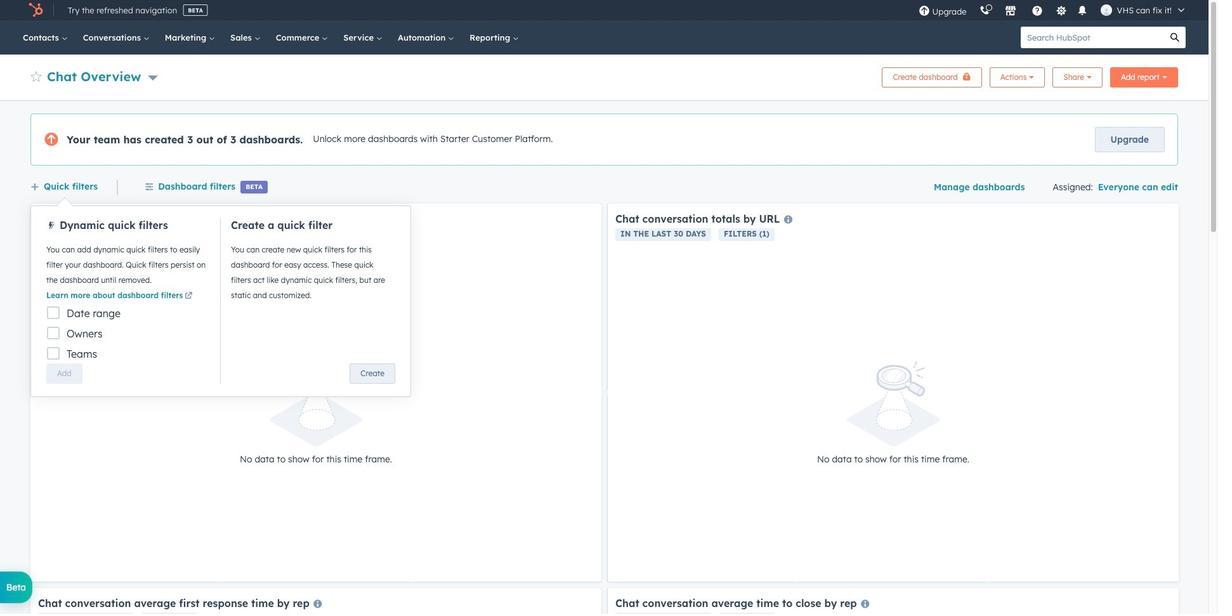 Task type: vqa. For each thing, say whether or not it's contained in the screenshot.
Jer Mill icon
yes



Task type: locate. For each thing, give the bounding box(es) containing it.
chat conversation totals by rep element
[[30, 204, 601, 582]]

marketplaces image
[[1005, 6, 1016, 17]]

link opens in a new window image
[[185, 291, 192, 302], [185, 292, 192, 300]]

jer mill image
[[1100, 4, 1112, 16]]

menu
[[912, 0, 1193, 20]]

chat conversation average first response time by rep element
[[30, 588, 601, 614]]

banner
[[30, 63, 1178, 88]]

chat conversation totals by url element
[[608, 204, 1179, 582]]



Task type: describe. For each thing, give the bounding box(es) containing it.
2 link opens in a new window image from the top
[[185, 292, 192, 300]]

1 link opens in a new window image from the top
[[185, 291, 192, 302]]

Search HubSpot search field
[[1021, 27, 1164, 48]]

chat conversation average time to close by rep element
[[608, 588, 1179, 614]]



